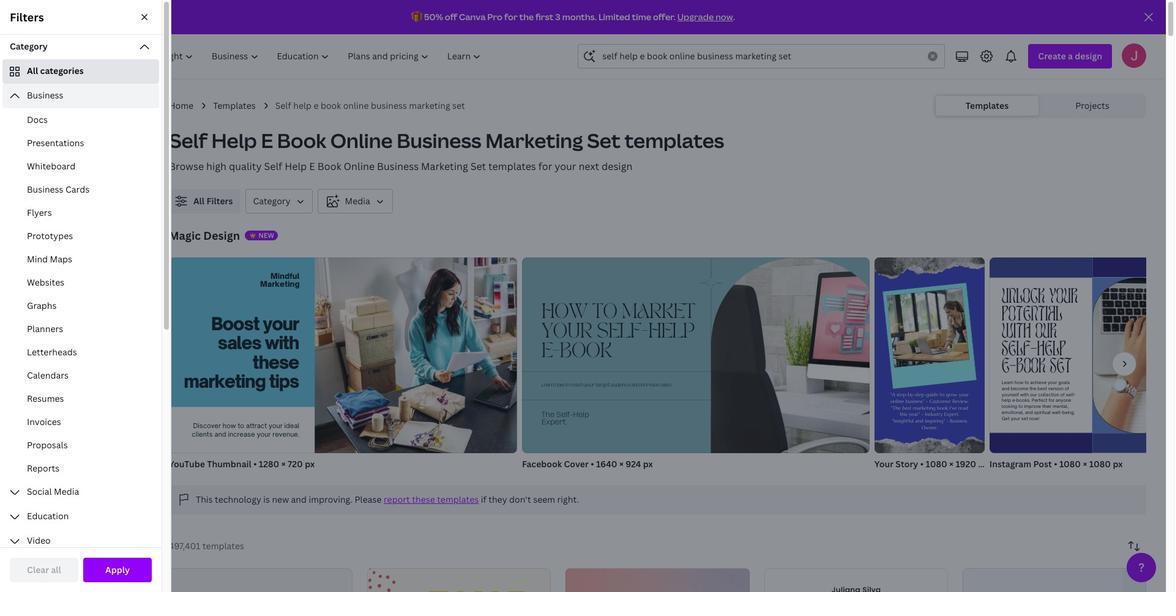 Task type: vqa. For each thing, say whether or not it's contained in the screenshot.
Starred Link
yes



Task type: locate. For each thing, give the bounding box(es) containing it.
× left 924 at the right bottom of the page
[[619, 458, 624, 470]]

how inside facebook cover • 1640 × 924 px group
[[555, 383, 564, 388]]

your inside group
[[875, 458, 894, 470]]

4 × from the left
[[1083, 458, 1087, 470]]

×
[[281, 458, 286, 470], [619, 458, 624, 470], [949, 458, 954, 470], [1083, 458, 1087, 470]]

expert. down i've
[[944, 412, 960, 418]]

self- down potential
[[1002, 341, 1037, 361]]

youtube
[[169, 458, 205, 470]]

help up goals in the bottom right of the page
[[1037, 341, 1066, 361]]

× for 720
[[281, 458, 286, 470]]

letterheads
[[27, 346, 77, 358]]

become
[[1011, 386, 1028, 391]]

filters up 'all categories'
[[10, 10, 44, 24]]

best down achieve
[[1038, 386, 1047, 391]]

1 horizontal spatial -
[[926, 399, 928, 405]]

self
[[275, 100, 291, 111], [169, 127, 207, 154], [264, 160, 282, 173]]

with up books.
[[1020, 392, 1029, 397]]

1 • from the left
[[253, 458, 257, 470]]

category up new
[[253, 195, 291, 207]]

1 horizontal spatial get
[[1002, 416, 1010, 421]]

3
[[555, 11, 561, 23]]

best inside "a step-by-step guide to grow your online business" - customer review. "the best marketing book i've read this year" - industry expert. "insightful and inspiring" - business owner.
[[902, 405, 912, 411]]

media inside 'button'
[[345, 195, 370, 207]]

book down customer
[[937, 405, 948, 411]]

graphs
[[27, 300, 57, 312]]

1 horizontal spatial filters
[[207, 195, 233, 207]]

design
[[602, 160, 633, 173]]

and down 'discover'
[[215, 430, 226, 439]]

photos link
[[17, 224, 152, 247]]

marketing down sales
[[184, 370, 265, 392]]

• left 1640
[[591, 458, 594, 470]]

business up flyers
[[27, 184, 63, 195]]

2 • from the left
[[591, 458, 594, 470]]

2 horizontal spatial book
[[937, 405, 948, 411]]

and down year"
[[915, 418, 923, 424]]

2 horizontal spatial -
[[946, 418, 948, 424]]

with
[[1002, 323, 1031, 344], [265, 332, 299, 354], [1020, 392, 1029, 397]]

if
[[481, 494, 486, 506]]

e- up become
[[1002, 358, 1016, 379]]

for left next
[[538, 160, 552, 173]]

px for your story • 1080 × 1920 px
[[978, 458, 988, 470]]

2 horizontal spatial how
[[1015, 380, 1024, 386]]

all down business cards
[[42, 201, 52, 213]]

px
[[305, 458, 315, 470], [643, 458, 653, 470], [978, 458, 988, 470], [1113, 458, 1123, 470]]

2 horizontal spatial self-
[[1002, 341, 1037, 361]]

books.
[[1017, 398, 1031, 403]]

e up quality
[[261, 127, 273, 154]]

your down mindful marketing at the left top
[[263, 313, 299, 335]]

marketing inside youtube thumbnail • 1280 × 720 px group
[[260, 279, 300, 289]]

1 horizontal spatial increase
[[640, 383, 659, 388]]

these inside boost your sales with these marketing tips
[[253, 351, 299, 373]]

the self-help expert.
[[541, 412, 589, 426]]

your story • 1080 × 1920 px group
[[863, 249, 1000, 471]]

1 1080 from the left
[[926, 458, 947, 470]]

learn left reach
[[541, 383, 554, 388]]

None search field
[[578, 44, 945, 69]]

1 vertical spatial canva
[[74, 139, 100, 151]]

pro up whiteboard button
[[102, 139, 117, 151]]

step-
[[897, 392, 908, 398]]

to
[[592, 303, 617, 322], [1025, 380, 1029, 386], [565, 383, 570, 388], [940, 392, 945, 398], [1018, 404, 1023, 409], [238, 422, 244, 430]]

• right the post
[[1054, 458, 1057, 470]]

story
[[896, 458, 918, 470]]

business down the read
[[950, 418, 967, 424]]

your left story
[[875, 458, 894, 470]]

how up become
[[1015, 380, 1024, 386]]

1 horizontal spatial for
[[538, 160, 552, 173]]

for down collection at the right of page
[[1049, 398, 1055, 403]]

first
[[536, 11, 554, 23]]

1 vertical spatial category
[[253, 195, 291, 207]]

1 vertical spatial online
[[890, 399, 904, 405]]

mind
[[27, 253, 48, 265]]

1 horizontal spatial best
[[1038, 386, 1047, 391]]

the left first
[[519, 11, 534, 23]]

calendars
[[27, 370, 69, 381]]

your down "emotional,"
[[1011, 416, 1020, 421]]

discover
[[193, 422, 221, 430]]

magic design
[[169, 228, 240, 243]]

for left first
[[504, 11, 518, 23]]

0 horizontal spatial expert.
[[541, 419, 567, 426]]

yellow minimalist self-help book cover image
[[764, 569, 948, 593]]

set inside unlock your potential with our self-help e-book set learn how to achieve your goals and become the best version of yourself with our collection of self- help e-books. perfect for anyone looking to improve their mental, emotional, and spiritual well-being. get your set now!
[[1021, 416, 1028, 421]]

don't
[[509, 494, 531, 506]]

of down goals in the bottom right of the page
[[1065, 386, 1069, 391]]

your down how
[[541, 323, 592, 342]]

1 vertical spatial set
[[470, 160, 486, 173]]

canva right the off
[[459, 11, 486, 23]]

0 vertical spatial e
[[261, 127, 273, 154]]

help
[[293, 100, 312, 111], [1002, 398, 1011, 403]]

learn up yourself
[[1002, 380, 1013, 386]]

0 vertical spatial expert.
[[944, 412, 960, 418]]

× right the post
[[1083, 458, 1087, 470]]

templates link
[[213, 99, 256, 113]]

your inside how to market your self-help e-book
[[541, 323, 592, 342]]

your right reach
[[584, 383, 595, 388]]

your inside unlock your potential with our self-help e-book set learn how to achieve your goals and become the best version of yourself with our collection of self- help e-books. perfect for anyone looking to improve their mental, emotional, and spiritual well-being. get your set now!
[[1049, 288, 1078, 309]]

0 vertical spatial marketing
[[409, 100, 450, 111]]

category up 'all categories'
[[10, 40, 48, 52]]

with inside boost your sales with these marketing tips
[[265, 332, 299, 354]]

limited
[[599, 11, 630, 23]]

× left 720
[[281, 458, 286, 470]]

to left the "attract"
[[238, 422, 244, 430]]

expert. down the
[[541, 419, 567, 426]]

help up looking
[[1002, 398, 1011, 403]]

your up version at bottom
[[1048, 380, 1057, 386]]

1 horizontal spatial canva
[[459, 11, 486, 23]]

book right the e
[[321, 100, 341, 111]]

0 horizontal spatial set
[[470, 160, 486, 173]]

whiteboard button
[[17, 155, 159, 178]]

anyone
[[1056, 398, 1071, 403]]

help inside how to market your self-help e-book
[[648, 323, 695, 342]]

2 horizontal spatial 1080
[[1089, 458, 1111, 470]]

0 horizontal spatial templates
[[70, 343, 112, 354]]

all left categories
[[27, 65, 38, 77]]

emotional,
[[1002, 410, 1024, 415]]

icons link
[[17, 252, 152, 275]]

docs
[[27, 114, 48, 125]]

self help e book online business marketing set
[[275, 100, 465, 111]]

help left the e
[[293, 100, 312, 111]]

1 vertical spatial e
[[309, 160, 315, 173]]

increase
[[640, 383, 659, 388], [228, 430, 255, 439]]

self- down market
[[597, 323, 648, 342]]

0 horizontal spatial best
[[902, 405, 912, 411]]

mental,
[[1053, 404, 1069, 409]]

0 horizontal spatial canva
[[74, 139, 100, 151]]

2 vertical spatial marketing
[[260, 279, 300, 289]]

canva inside get canva pro button
[[74, 139, 100, 151]]

2 horizontal spatial all
[[193, 195, 205, 207]]

0 vertical spatial these
[[253, 351, 299, 373]]

0 vertical spatial book
[[321, 100, 341, 111]]

social
[[27, 486, 52, 498]]

colourful self help development book cover image
[[367, 569, 551, 593]]

1 vertical spatial marketing
[[421, 160, 468, 173]]

your down websites
[[17, 291, 34, 301]]

2 1080 from the left
[[1060, 458, 1081, 470]]

to inside discover how to attract your ideal clients and increase your revenue.
[[238, 422, 244, 430]]

self for help
[[169, 127, 207, 154]]

0 horizontal spatial get
[[57, 139, 72, 151]]

learn inside facebook cover • 1640 × 924 px group
[[541, 383, 554, 388]]

increase inside facebook cover • 1640 × 924 px group
[[640, 383, 659, 388]]

e-
[[541, 343, 560, 361], [1002, 358, 1016, 379]]

1080
[[926, 458, 947, 470], [1060, 458, 1081, 470], [1089, 458, 1111, 470]]

marketing inside "a step-by-step guide to grow your online business" - customer review. "the best marketing book i've read this year" - industry expert. "insightful and inspiring" - business owner.
[[913, 405, 936, 411]]

industry
[[925, 412, 943, 418]]

0 vertical spatial media
[[345, 195, 370, 207]]

2 px from the left
[[643, 458, 653, 470]]

increase inside discover how to attract your ideal clients and increase your revenue.
[[228, 430, 255, 439]]

business inside "button"
[[27, 184, 63, 195]]

docs button
[[17, 108, 159, 132]]

1 vertical spatial book
[[318, 160, 341, 173]]

your up 'review.'
[[959, 392, 969, 398]]

how inside unlock your potential with our self-help e-book set learn how to achieve your goals and become the best version of yourself with our collection of self- help e-books. perfect for anyone looking to improve their mental, emotional, and spiritual well-being. get your set now!
[[1015, 380, 1024, 386]]

high
[[206, 160, 226, 173]]

1 horizontal spatial how
[[555, 383, 564, 388]]

1 vertical spatial expert.
[[541, 419, 567, 426]]

0 vertical spatial increase
[[640, 383, 659, 388]]

2 horizontal spatial for
[[1049, 398, 1055, 403]]

0 horizontal spatial self-
[[556, 412, 573, 418]]

1 vertical spatial -
[[922, 412, 924, 418]]

new
[[272, 494, 289, 506]]

1 horizontal spatial expert.
[[944, 412, 960, 418]]

0 horizontal spatial pro
[[102, 139, 117, 151]]

× left 1920
[[949, 458, 954, 470]]

and up yourself
[[1002, 386, 1010, 391]]

these right report
[[412, 494, 435, 506]]

• for cover
[[591, 458, 594, 470]]

1 vertical spatial for
[[538, 160, 552, 173]]

2 horizontal spatial set
[[1050, 358, 1072, 379]]

book up achieve
[[1016, 358, 1046, 379]]

1 horizontal spatial learn
[[1002, 380, 1013, 386]]

0 vertical spatial the
[[519, 11, 534, 23]]

- right inspiring"
[[946, 418, 948, 424]]

personal
[[49, 99, 85, 110]]

0 vertical spatial help
[[293, 100, 312, 111]]

4 • from the left
[[1054, 458, 1057, 470]]

online
[[330, 127, 393, 154], [344, 160, 375, 173]]

1 vertical spatial best
[[902, 405, 912, 411]]

and right 'new'
[[291, 494, 307, 506]]

2 vertical spatial self
[[264, 160, 282, 173]]

business
[[371, 100, 407, 111]]

online up media 'button'
[[344, 160, 375, 173]]

looking
[[1002, 404, 1017, 409]]

2 vertical spatial set
[[1050, 358, 1072, 379]]

3 • from the left
[[920, 458, 924, 470]]

0 horizontal spatial e-
[[541, 343, 560, 361]]

0 horizontal spatial filters
[[10, 10, 44, 24]]

filters inside button
[[207, 195, 233, 207]]

1640
[[596, 458, 617, 470]]

and inside "a step-by-step guide to grow your online business" - customer review. "the best marketing book i've read this year" - industry expert. "insightful and inspiring" - business owner.
[[915, 418, 923, 424]]

expert.
[[944, 412, 960, 418], [541, 419, 567, 426]]

px for instagram post • 1080 × 1080 px
[[1113, 458, 1123, 470]]

presentations button
[[17, 132, 159, 155]]

your up our
[[1049, 288, 1078, 309]]

new
[[258, 231, 274, 240]]

"the
[[891, 405, 901, 411]]

2 vertical spatial book
[[1016, 358, 1046, 379]]

get down "emotional,"
[[1002, 416, 1010, 421]]

book inside "a step-by-step guide to grow your online business" - customer review. "the best marketing book i've read this year" - industry expert. "insightful and inspiring" - business owner.
[[937, 405, 948, 411]]

social media
[[27, 486, 79, 498]]

0 vertical spatial pro
[[487, 11, 503, 23]]

0 horizontal spatial how
[[223, 422, 236, 430]]

marketing inside boost your sales with these marketing tips
[[184, 370, 265, 392]]

self- right the
[[556, 412, 573, 418]]

business cards button
[[17, 178, 159, 201]]

0 vertical spatial self
[[275, 100, 291, 111]]

1 vertical spatial media
[[54, 486, 79, 498]]

pro inside button
[[102, 139, 117, 151]]

clear
[[27, 564, 49, 576]]

set up self help e book online business marketing set templates browse high quality self help e book online business marketing set templates for your next design
[[452, 100, 465, 111]]

to up become
[[1025, 380, 1029, 386]]

get canva pro
[[57, 139, 117, 151]]

1 horizontal spatial e-
[[1002, 358, 1016, 379]]

0 vertical spatial set
[[452, 100, 465, 111]]

e- down how
[[541, 343, 560, 361]]

1 horizontal spatial the
[[1030, 386, 1036, 391]]

and right audience
[[631, 383, 640, 388]]

potential
[[1002, 306, 1063, 326]]

offer.
[[653, 11, 676, 23]]

1 horizontal spatial 1080
[[1060, 458, 1081, 470]]

0 horizontal spatial all
[[27, 65, 38, 77]]

all up magic design
[[193, 195, 205, 207]]

your left next
[[555, 160, 576, 173]]

1 horizontal spatial book
[[560, 343, 612, 361]]

3 px from the left
[[978, 458, 988, 470]]

• right story
[[920, 458, 924, 470]]

these down boost
[[253, 351, 299, 373]]

0 horizontal spatial category
[[10, 40, 48, 52]]

1 horizontal spatial help
[[1002, 398, 1011, 403]]

marketing right business on the left
[[409, 100, 450, 111]]

increase for target
[[640, 383, 659, 388]]

business up docs
[[27, 89, 63, 101]]

1 vertical spatial pro
[[102, 139, 117, 151]]

your
[[1049, 288, 1078, 309], [17, 291, 34, 301], [541, 323, 592, 342], [875, 458, 894, 470]]

0 horizontal spatial -
[[922, 412, 924, 418]]

how
[[1015, 380, 1024, 386], [555, 383, 564, 388], [223, 422, 236, 430]]

0 horizontal spatial e
[[261, 127, 273, 154]]

expert. inside the self-help expert.
[[541, 419, 567, 426]]

-
[[926, 399, 928, 405], [922, 412, 924, 418], [946, 418, 948, 424]]

1 horizontal spatial online
[[890, 399, 904, 405]]

1 px from the left
[[305, 458, 315, 470]]

with left our
[[1002, 323, 1031, 344]]

facebook cover • 1640 × 924 px group
[[522, 258, 889, 471]]

how for target
[[555, 383, 564, 388]]

category inside dropdown button
[[10, 40, 48, 52]]

category inside button
[[253, 195, 291, 207]]

- down guide
[[926, 399, 928, 405]]

1 vertical spatial self
[[169, 127, 207, 154]]

youtube thumbnail • 1280 × 720 px
[[169, 458, 315, 470]]

1 horizontal spatial media
[[345, 195, 370, 207]]

brand
[[43, 343, 68, 354]]

set
[[452, 100, 465, 111], [1021, 416, 1028, 421]]

online left business on the left
[[343, 100, 369, 111]]

.
[[733, 11, 735, 23]]

resumes
[[27, 393, 64, 405]]

with for self-
[[1002, 323, 1031, 344]]

pro right the off
[[487, 11, 503, 23]]

0 horizontal spatial marketing
[[260, 279, 300, 289]]

• for thumbnail
[[253, 458, 257, 470]]

0 vertical spatial get
[[57, 139, 72, 151]]

the up our
[[1030, 386, 1036, 391]]

help inside unlock your potential with our self-help e-book set learn how to achieve your goals and become the best version of yourself with our collection of self- help e-books. perfect for anyone looking to improve their mental, emotional, and spiritual well-being. get your set now!
[[1037, 341, 1066, 361]]

mind maps button
[[17, 248, 159, 271]]

1 vertical spatial set
[[1021, 416, 1028, 421]]

2 × from the left
[[619, 458, 624, 470]]

get up whiteboard
[[57, 139, 72, 151]]

0 horizontal spatial online
[[343, 100, 369, 111]]

book down the e
[[277, 127, 326, 154]]

self left the e
[[275, 100, 291, 111]]

497,401 templates
[[169, 540, 244, 552]]

marketing down the 'business"'
[[913, 405, 936, 411]]

book inside how to market your self-help e-book
[[560, 343, 612, 361]]

maps
[[50, 253, 72, 265]]

book
[[277, 127, 326, 154], [318, 160, 341, 173], [1016, 358, 1046, 379]]

0 horizontal spatial media
[[54, 486, 79, 498]]

2 vertical spatial book
[[937, 405, 948, 411]]

book inside unlock your potential with our self-help e-book set learn how to achieve your goals and become the best version of yourself with our collection of self- help e-books. perfect for anyone looking to improve their mental, emotional, and spiritual well-being. get your set now!
[[1016, 358, 1046, 379]]

1 vertical spatial the
[[1030, 386, 1036, 391]]

1 horizontal spatial e
[[309, 160, 315, 173]]

1 vertical spatial these
[[412, 494, 435, 506]]

canva up whiteboard button
[[74, 139, 100, 151]]

to right how
[[592, 303, 617, 322]]

self right quality
[[264, 160, 282, 173]]

help down reach
[[573, 412, 589, 418]]

business inside "a step-by-step guide to grow your online business" - customer review. "the best marketing book i've read this year" - industry expert. "insightful and inspiring" - business owner.
[[950, 418, 967, 424]]

1 horizontal spatial all
[[42, 201, 52, 213]]

step
[[915, 392, 924, 398]]

business"
[[905, 399, 925, 405]]

to inside how to market your self-help e-book
[[592, 303, 617, 322]]

e up category button
[[309, 160, 315, 173]]

0 horizontal spatial these
[[253, 351, 299, 373]]

1 horizontal spatial pro
[[487, 11, 503, 23]]

self-
[[597, 323, 648, 342], [1002, 341, 1037, 361], [556, 412, 573, 418]]

book up media 'button'
[[318, 160, 341, 173]]

best up "this"
[[902, 405, 912, 411]]

online down self help e book online business marketing set
[[330, 127, 393, 154]]

3 × from the left
[[949, 458, 954, 470]]

increase down the "attract"
[[228, 430, 255, 439]]

increase left sales.
[[640, 383, 659, 388]]

1 horizontal spatial self-
[[597, 323, 648, 342]]

create a team
[[39, 564, 97, 575]]

1 horizontal spatial set
[[1021, 416, 1028, 421]]

help down market
[[648, 323, 695, 342]]

497,401
[[169, 540, 200, 552]]

4 px from the left
[[1113, 458, 1123, 470]]

2 horizontal spatial marketing
[[913, 405, 936, 411]]

how left reach
[[555, 383, 564, 388]]

set left now!
[[1021, 416, 1028, 421]]

planners
[[27, 323, 63, 335]]

0 vertical spatial category
[[10, 40, 48, 52]]

market
[[622, 303, 695, 322]]

this
[[900, 412, 907, 418]]

with up tips
[[265, 332, 299, 354]]

self up browse
[[169, 127, 207, 154]]

book up reach
[[560, 343, 612, 361]]

how inside discover how to attract your ideal clients and increase your revenue.
[[223, 422, 236, 430]]

1 horizontal spatial set
[[587, 127, 621, 154]]

1 × from the left
[[281, 458, 286, 470]]

best inside unlock your potential with our self-help e-book set learn how to achieve your goals and become the best version of yourself with our collection of self- help e-books. perfect for anyone looking to improve their mental, emotional, and spiritual well-being. get your set now!
[[1038, 386, 1047, 391]]

projects link
[[1041, 96, 1144, 116]]



Task type: describe. For each thing, give the bounding box(es) containing it.
0 vertical spatial -
[[926, 399, 928, 405]]

how
[[541, 303, 588, 322]]

get inside button
[[57, 139, 72, 151]]

your inside boost your sales with these marketing tips
[[263, 313, 299, 335]]

media button
[[317, 189, 393, 214]]

for inside self help e book online business marketing set templates browse high quality self help e book online business marketing set templates for your next design
[[538, 160, 552, 173]]

help inside the self-help expert.
[[573, 412, 589, 418]]

2 horizontal spatial templates
[[966, 100, 1009, 111]]

next
[[579, 160, 599, 173]]

get inside unlock your potential with our self-help e-book set learn how to achieve your goals and become the best version of yourself with our collection of self- help e-books. perfect for anyone looking to improve their mental, emotional, and spiritual well-being. get your set now!
[[1002, 416, 1010, 421]]

business button
[[2, 84, 159, 108]]

version
[[1048, 386, 1064, 391]]

self- inside how to market your self-help e-book
[[597, 323, 648, 342]]

content
[[35, 291, 64, 301]]

924
[[626, 458, 641, 470]]

flyers button
[[17, 201, 159, 225]]

boost your sales with these marketing tips
[[184, 313, 299, 392]]

starred
[[43, 372, 74, 384]]

and inside facebook cover • 1640 × 924 px group
[[631, 383, 640, 388]]

revenue.
[[273, 430, 300, 439]]

their
[[1042, 404, 1052, 409]]

0 horizontal spatial the
[[519, 11, 534, 23]]

e
[[314, 100, 319, 111]]

3 1080 from the left
[[1089, 458, 1111, 470]]

red simple self-help book cover image
[[169, 569, 353, 593]]

grow
[[946, 392, 957, 398]]

facebook cover • 1640 × 924 px
[[522, 458, 653, 470]]

your down the "attract"
[[257, 430, 271, 439]]

0 vertical spatial book
[[277, 127, 326, 154]]

improve
[[1024, 404, 1041, 409]]

planners button
[[17, 318, 159, 341]]

px for youtube thumbnail • 1280 × 720 px
[[305, 458, 315, 470]]

all for all templates
[[42, 201, 52, 213]]

how to market your self-help e-book
[[541, 303, 695, 361]]

1 horizontal spatial templates
[[213, 100, 256, 111]]

e- inside how to market your self-help e-book
[[541, 343, 560, 361]]

"insightful
[[892, 418, 914, 424]]

your inside self help e book online business marketing set templates browse high quality self help e book online business marketing set templates for your next design
[[555, 160, 576, 173]]

to left reach
[[565, 383, 570, 388]]

starred link
[[10, 366, 159, 391]]

1 horizontal spatial marketing
[[409, 100, 450, 111]]

clients
[[192, 430, 213, 439]]

your inside facebook cover • 1640 × 924 px group
[[584, 383, 595, 388]]

goals
[[1058, 380, 1070, 386]]

px for facebook cover • 1640 × 924 px
[[643, 458, 653, 470]]

with for marketing
[[265, 332, 299, 354]]

2 horizontal spatial marketing
[[486, 127, 583, 154]]

browse
[[169, 160, 204, 173]]

perfect
[[1032, 398, 1047, 403]]

"a step-by-step guide to grow your online business" - customer review. "the best marketing book i've read this year" - industry expert. "insightful and inspiring" - business owner.
[[890, 392, 969, 431]]

websites button
[[17, 271, 159, 294]]

flyers
[[27, 207, 52, 219]]

inspiring"
[[925, 418, 945, 424]]

help inside unlock your potential with our self-help e-book set learn how to achieve your goals and become the best version of yourself with our collection of self- help e-books. perfect for anyone looking to improve their mental, emotional, and spiritual well-being. get your set now!
[[1002, 398, 1011, 403]]

create a team button
[[10, 558, 159, 582]]

all for all categories
[[27, 65, 38, 77]]

websites
[[27, 277, 64, 288]]

set inside unlock your potential with our self-help e-book set learn how to achieve your goals and become the best version of yourself with our collection of self- help e-books. perfect for anyone looking to improve their mental, emotional, and spiritual well-being. get your set now!
[[1050, 358, 1072, 379]]

and inside discover how to attract your ideal clients and increase your revenue.
[[215, 430, 226, 439]]

increase for ideal
[[228, 430, 255, 439]]

for inside unlock your potential with our self-help e-book set learn how to achieve your goals and become the best version of yourself with our collection of self- help e-books. perfect for anyone looking to improve their mental, emotional, and spiritual well-being. get your set now!
[[1049, 398, 1055, 403]]

top level navigation element
[[108, 44, 492, 69]]

brand templates
[[43, 343, 112, 354]]

now!
[[1029, 416, 1039, 421]]

0 vertical spatial for
[[504, 11, 518, 23]]

photos
[[42, 230, 71, 241]]

your content
[[17, 291, 64, 301]]

read
[[958, 405, 968, 411]]

thumbnail
[[207, 458, 251, 470]]

your inside "a step-by-step guide to grow your online business" - customer review. "the best marketing book i've read this year" - industry expert. "insightful and inspiring" - business owner.
[[959, 392, 969, 398]]

0 vertical spatial canva
[[459, 11, 486, 23]]

proposals button
[[17, 434, 159, 457]]

0 horizontal spatial help
[[293, 100, 312, 111]]

our
[[1035, 323, 1057, 344]]

0 vertical spatial online
[[343, 100, 369, 111]]

calendars button
[[17, 364, 159, 387]]

design
[[203, 228, 240, 243]]

discover how to attract your ideal clients and increase your revenue.
[[192, 422, 300, 439]]

your up the revenue.
[[269, 422, 283, 430]]

business up media 'button'
[[377, 160, 419, 173]]

instagram post • 1080 × 1080 px group
[[990, 258, 1175, 471]]

clear all
[[27, 564, 61, 576]]

instagram
[[990, 458, 1032, 470]]

learn inside unlock your potential with our self-help e-book set learn how to achieve your goals and become the best version of yourself with our collection of self- help e-books. perfect for anyone looking to improve their mental, emotional, and spiritual well-being. get your set now!
[[1002, 380, 1013, 386]]

mindful
[[270, 272, 300, 281]]

cards
[[65, 184, 89, 195]]

media inside dropdown button
[[54, 486, 79, 498]]

spiritual
[[1034, 410, 1051, 415]]

technology
[[215, 494, 261, 506]]

owner.
[[922, 425, 938, 431]]

business down business on the left
[[397, 127, 482, 154]]

they
[[489, 494, 507, 506]]

2 vertical spatial -
[[946, 418, 948, 424]]

to down books.
[[1018, 404, 1023, 409]]

how for ideal
[[223, 422, 236, 430]]

1 vertical spatial online
[[344, 160, 375, 173]]

apply
[[105, 564, 130, 576]]

× for 1920
[[949, 458, 954, 470]]

business inside dropdown button
[[27, 89, 63, 101]]

1080 for post
[[1060, 458, 1081, 470]]

all categories
[[27, 65, 84, 77]]

0 vertical spatial online
[[330, 127, 393, 154]]

all categories button
[[2, 59, 159, 84]]

apply button
[[83, 558, 152, 583]]

business cards
[[27, 184, 89, 195]]

all for all filters
[[193, 195, 205, 207]]

instagram post • 1080 × 1080 px
[[990, 458, 1123, 470]]

cover
[[564, 458, 589, 470]]

1280
[[259, 458, 279, 470]]

0 vertical spatial set
[[587, 127, 621, 154]]

0 horizontal spatial book
[[321, 100, 341, 111]]

category button
[[2, 35, 159, 59]]

months.
[[562, 11, 597, 23]]

clear all button
[[10, 558, 78, 583]]

education button
[[2, 505, 159, 529]]

home
[[169, 100, 194, 111]]

× for 1080
[[1083, 458, 1087, 470]]

• for story
[[920, 458, 924, 470]]

prototypes button
[[17, 225, 159, 248]]

1 horizontal spatial marketing
[[421, 160, 468, 173]]

self- inside the self-help expert.
[[556, 412, 573, 418]]

this
[[196, 494, 213, 506]]

report
[[384, 494, 410, 506]]

blue minimalist business e-book instagram story image
[[963, 569, 1146, 593]]

and down improve
[[1025, 410, 1033, 415]]

self help e book online business marketing set templates browse high quality self help e book online business marketing set templates for your next design
[[169, 127, 724, 173]]

the inside unlock your potential with our self-help e-book set learn how to achieve your goals and become the best version of yourself with our collection of self- help e-books. perfect for anyone looking to improve their mental, emotional, and spiritual well-being. get your set now!
[[1030, 386, 1036, 391]]

categories
[[40, 65, 84, 77]]

help up quality
[[211, 127, 257, 154]]

self for help
[[275, 100, 291, 111]]

report these templates link
[[384, 494, 479, 506]]

please
[[355, 494, 382, 506]]

category button
[[246, 189, 313, 214]]

customer
[[929, 399, 951, 405]]

youtube thumbnail • 1280 × 720 px group
[[169, 258, 517, 471]]

e-
[[1012, 398, 1017, 403]]

all templates link
[[17, 196, 152, 219]]

yourself
[[1002, 392, 1019, 397]]

follow
[[98, 313, 125, 325]]

0 vertical spatial of
[[1065, 386, 1069, 391]]

quality
[[229, 160, 262, 173]]

online inside "a step-by-step guide to grow your online business" - customer review. "the best marketing book i've read this year" - industry expert. "insightful and inspiring" - business owner.
[[890, 399, 904, 405]]

now
[[716, 11, 733, 23]]

to inside "a step-by-step guide to grow your online business" - customer review. "the best marketing book i've read this year" - industry expert. "insightful and inspiring" - business owner.
[[940, 392, 945, 398]]

× for 924
[[619, 458, 624, 470]]

review.
[[953, 399, 969, 405]]

0 horizontal spatial set
[[452, 100, 465, 111]]

black and pink geometric lines self help book cover image
[[566, 569, 750, 593]]

1 vertical spatial of
[[1060, 392, 1065, 397]]

0 vertical spatial filters
[[10, 10, 44, 24]]

1080 for story
[[926, 458, 947, 470]]

facebook
[[522, 458, 562, 470]]

• for post
[[1054, 458, 1057, 470]]

help up category button
[[285, 160, 307, 173]]

attract
[[246, 422, 267, 430]]

expert. inside "a step-by-step guide to grow your online business" - customer review. "the best marketing book i've read this year" - industry expert. "insightful and inspiring" - business owner.
[[944, 412, 960, 418]]

e- inside unlock your potential with our self-help e-book set learn how to achieve your goals and become the best version of yourself with our collection of self- help e-books. perfect for anyone looking to improve their mental, emotional, and spiritual well-being. get your set now!
[[1002, 358, 1016, 379]]

magic
[[169, 228, 201, 243]]

self- inside unlock your potential with our self-help e-book set learn how to achieve your goals and become the best version of yourself with our collection of self- help e-books. perfect for anyone looking to improve their mental, emotional, and spiritual well-being. get your set now!
[[1002, 341, 1037, 361]]



